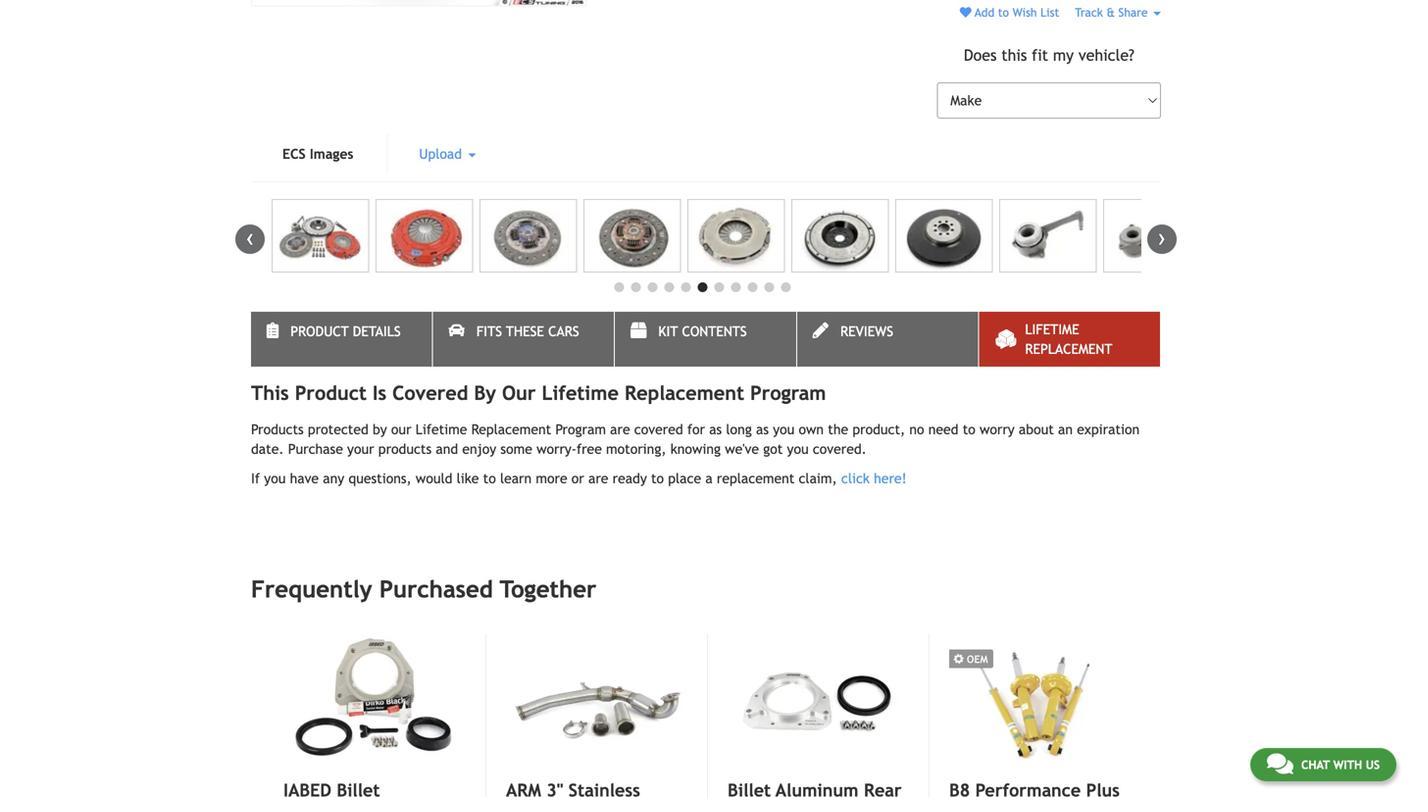 Task type: locate. For each thing, give the bounding box(es) containing it.
our
[[391, 422, 411, 437]]

would
[[416, 471, 453, 487]]

ecs
[[282, 146, 306, 162]]

add to wish list link
[[960, 5, 1059, 19]]

1 vertical spatial are
[[588, 471, 609, 487]]

replacement up an
[[1025, 341, 1113, 357]]

lifetime replacement link
[[979, 312, 1160, 367]]

2 horizontal spatial lifetime
[[1025, 322, 1079, 337]]

my
[[1053, 46, 1074, 64]]

add
[[975, 5, 995, 19]]

are
[[610, 422, 630, 437], [588, 471, 609, 487]]

ready
[[613, 471, 647, 487]]

upload
[[419, 146, 466, 162]]

motoring,
[[606, 441, 666, 457]]

replacement
[[1025, 341, 1113, 357], [625, 382, 744, 405], [471, 422, 551, 437]]

an
[[1058, 422, 1073, 437]]

product up protected
[[295, 382, 367, 405]]

product
[[291, 324, 349, 339], [295, 382, 367, 405]]

as up got
[[756, 422, 769, 437]]

covered
[[392, 382, 468, 405]]

0 vertical spatial you
[[773, 422, 795, 437]]

purchased
[[379, 576, 493, 603]]

product left details
[[291, 324, 349, 339]]

2 vertical spatial replacement
[[471, 422, 551, 437]]

0 vertical spatial replacement
[[1025, 341, 1113, 357]]

as
[[709, 422, 722, 437], [756, 422, 769, 437]]

program
[[750, 382, 826, 405], [556, 422, 606, 437]]

1 horizontal spatial lifetime
[[542, 382, 619, 405]]

2 as from the left
[[756, 422, 769, 437]]

you down the own
[[787, 441, 809, 457]]

you right if
[[264, 471, 286, 487]]

1 as from the left
[[709, 422, 722, 437]]

program up the own
[[750, 382, 826, 405]]

date.
[[251, 441, 284, 457]]

to right need
[[963, 422, 976, 437]]

to
[[998, 5, 1009, 19], [963, 422, 976, 437], [483, 471, 496, 487], [651, 471, 664, 487]]

1 horizontal spatial replacement
[[625, 382, 744, 405]]

0 vertical spatial lifetime
[[1025, 322, 1079, 337]]

is
[[373, 382, 387, 405]]

have
[[290, 471, 319, 487]]

are right or
[[588, 471, 609, 487]]

any
[[323, 471, 344, 487]]

1 vertical spatial product
[[295, 382, 367, 405]]

you up got
[[773, 422, 795, 437]]

lifetime inside the lifetime replacement
[[1025, 322, 1079, 337]]

‹
[[246, 225, 254, 251]]

kit
[[659, 324, 678, 339]]

you
[[773, 422, 795, 437], [787, 441, 809, 457], [264, 471, 286, 487]]

0 horizontal spatial program
[[556, 422, 606, 437]]

are up motoring,
[[610, 422, 630, 437]]

1 vertical spatial program
[[556, 422, 606, 437]]

are inside 'products protected by our lifetime replacement program are covered for as long as you own the product, no need to worry about an expiration date. purchase your products and enjoy some worry-free motoring, knowing we've got you covered.'
[[610, 422, 630, 437]]

&
[[1107, 5, 1115, 19]]

es#3098726 - kmk7fhdokt - stage 2 daily clutch kit - with steel flywheel  - heavy duty version of the oe clutch engineered for extended life. rated at 400 ft-lbs. - south bend clutch - volkswagen image
[[251, 0, 587, 6], [272, 199, 369, 273], [376, 199, 473, 273], [480, 199, 577, 273], [584, 199, 681, 273], [688, 199, 785, 273], [792, 199, 889, 273], [895, 199, 993, 273], [999, 199, 1097, 273], [1103, 199, 1201, 273]]

worry
[[980, 422, 1015, 437]]

billet aluminum rear main seal upgrade image
[[728, 634, 907, 769]]

these
[[506, 324, 544, 339]]

fits these cars
[[476, 324, 579, 339]]

kit contents link
[[615, 312, 796, 367]]

we've
[[725, 441, 759, 457]]

0 vertical spatial are
[[610, 422, 630, 437]]

own
[[799, 422, 824, 437]]

track & share
[[1075, 5, 1151, 19]]

2 vertical spatial lifetime
[[416, 422, 467, 437]]

cars
[[548, 324, 579, 339]]

0 horizontal spatial lifetime
[[416, 422, 467, 437]]

program up free
[[556, 422, 606, 437]]

› link
[[1148, 225, 1177, 254]]

about
[[1019, 422, 1054, 437]]

claim,
[[799, 471, 837, 487]]

replacement up the some
[[471, 422, 551, 437]]

0 vertical spatial program
[[750, 382, 826, 405]]

lifetime inside 'products protected by our lifetime replacement program are covered for as long as you own the product, no need to worry about an expiration date. purchase your products and enjoy some worry-free motoring, knowing we've got you covered.'
[[416, 422, 467, 437]]

replacement up for on the left bottom
[[625, 382, 744, 405]]

0 horizontal spatial replacement
[[471, 422, 551, 437]]

here!
[[874, 471, 907, 487]]

free
[[577, 441, 602, 457]]

as right for on the left bottom
[[709, 422, 722, 437]]

kit contents
[[659, 324, 747, 339]]

protected
[[308, 422, 369, 437]]

your
[[347, 441, 374, 457]]

images
[[310, 146, 353, 162]]

track & share button
[[1075, 5, 1161, 19]]

more
[[536, 471, 567, 487]]

add to wish list
[[972, 5, 1059, 19]]

chat with us link
[[1250, 748, 1397, 782]]

product details
[[291, 324, 401, 339]]

2 horizontal spatial replacement
[[1025, 341, 1113, 357]]

1 horizontal spatial are
[[610, 422, 630, 437]]

1 horizontal spatial as
[[756, 422, 769, 437]]

to inside 'products protected by our lifetime replacement program are covered for as long as you own the product, no need to worry about an expiration date. purchase your products and enjoy some worry-free motoring, knowing we've got you covered.'
[[963, 422, 976, 437]]

0 horizontal spatial as
[[709, 422, 722, 437]]

to left place
[[651, 471, 664, 487]]



Task type: describe. For each thing, give the bounding box(es) containing it.
frequently
[[251, 576, 372, 603]]

questions,
[[349, 471, 412, 487]]

covered
[[634, 422, 683, 437]]

or
[[572, 471, 584, 487]]

this product is covered by our lifetime replacement program
[[251, 382, 826, 405]]

if you have any questions, would like to learn more or are ready to place a replacement claim, click here!
[[251, 471, 907, 487]]

products
[[378, 441, 432, 457]]

heart image
[[960, 6, 972, 18]]

reviews
[[841, 324, 893, 339]]

got
[[763, 441, 783, 457]]

lifetime replacement
[[1025, 322, 1113, 357]]

purchase
[[288, 441, 343, 457]]

this
[[251, 382, 289, 405]]

products protected by our lifetime replacement program are covered for as long as you own the product, no need to worry about an expiration date. purchase your products and enjoy some worry-free motoring, knowing we've got you covered.
[[251, 422, 1140, 457]]

need
[[929, 422, 959, 437]]

together
[[500, 576, 597, 603]]

1 vertical spatial lifetime
[[542, 382, 619, 405]]

click here! link
[[841, 471, 907, 487]]

‹ link
[[235, 225, 265, 254]]

2 vertical spatial you
[[264, 471, 286, 487]]

›
[[1158, 225, 1166, 251]]

does this fit my vehicle?
[[964, 46, 1135, 64]]

1 vertical spatial you
[[787, 441, 809, 457]]

ecs images
[[282, 146, 353, 162]]

track
[[1075, 5, 1103, 19]]

ecs images link
[[251, 134, 385, 174]]

some
[[501, 441, 532, 457]]

place
[[668, 471, 701, 487]]

product details link
[[251, 312, 432, 367]]

program inside 'products protected by our lifetime replacement program are covered for as long as you own the product, no need to worry about an expiration date. purchase your products and enjoy some worry-free motoring, knowing we've got you covered.'
[[556, 422, 606, 437]]

covered.
[[813, 441, 867, 457]]

comments image
[[1267, 752, 1294, 776]]

enjoy
[[462, 441, 496, 457]]

this
[[1002, 46, 1027, 64]]

fits these cars link
[[433, 312, 614, 367]]

product,
[[853, 422, 905, 437]]

reviews link
[[797, 312, 978, 367]]

long
[[726, 422, 752, 437]]

replacement
[[717, 471, 795, 487]]

contents
[[682, 324, 747, 339]]

list
[[1041, 5, 1059, 19]]

frequently purchased together
[[251, 576, 597, 603]]

iabed billet aluminum rear main seal upgrade - with installation tool & sealant image
[[283, 634, 464, 769]]

arm 3 image
[[506, 634, 686, 769]]

chat
[[1301, 758, 1330, 772]]

with
[[1334, 758, 1362, 772]]

our
[[502, 382, 536, 405]]

a
[[706, 471, 713, 487]]

by
[[474, 382, 496, 405]]

click
[[841, 471, 870, 487]]

no
[[910, 422, 924, 437]]

to right add
[[998, 5, 1009, 19]]

worry-
[[537, 441, 577, 457]]

does
[[964, 46, 997, 64]]

fits
[[476, 324, 502, 339]]

upload button
[[388, 134, 507, 174]]

chat with us
[[1301, 758, 1380, 772]]

and
[[436, 441, 458, 457]]

1 vertical spatial replacement
[[625, 382, 744, 405]]

0 vertical spatial product
[[291, 324, 349, 339]]

share
[[1119, 5, 1148, 19]]

replacement inside 'products protected by our lifetime replacement program are covered for as long as you own the product, no need to worry about an expiration date. purchase your products and enjoy some worry-free motoring, knowing we've got you covered.'
[[471, 422, 551, 437]]

details
[[353, 324, 401, 339]]

learn
[[500, 471, 532, 487]]

b8 performance plus shocks & struts set image
[[949, 634, 1129, 769]]

by
[[373, 422, 387, 437]]

knowing
[[671, 441, 721, 457]]

vehicle?
[[1079, 46, 1135, 64]]

expiration
[[1077, 422, 1140, 437]]

wish
[[1013, 5, 1037, 19]]

0 horizontal spatial are
[[588, 471, 609, 487]]

us
[[1366, 758, 1380, 772]]

the
[[828, 422, 849, 437]]

fit
[[1032, 46, 1048, 64]]

1 horizontal spatial program
[[750, 382, 826, 405]]

like
[[457, 471, 479, 487]]

for
[[687, 422, 705, 437]]

products
[[251, 422, 304, 437]]

if
[[251, 471, 260, 487]]

to right like
[[483, 471, 496, 487]]



Task type: vqa. For each thing, say whether or not it's contained in the screenshot.
types within the Extract all types of oils and fluids the easy way. Do your oil change without getting under your car!
no



